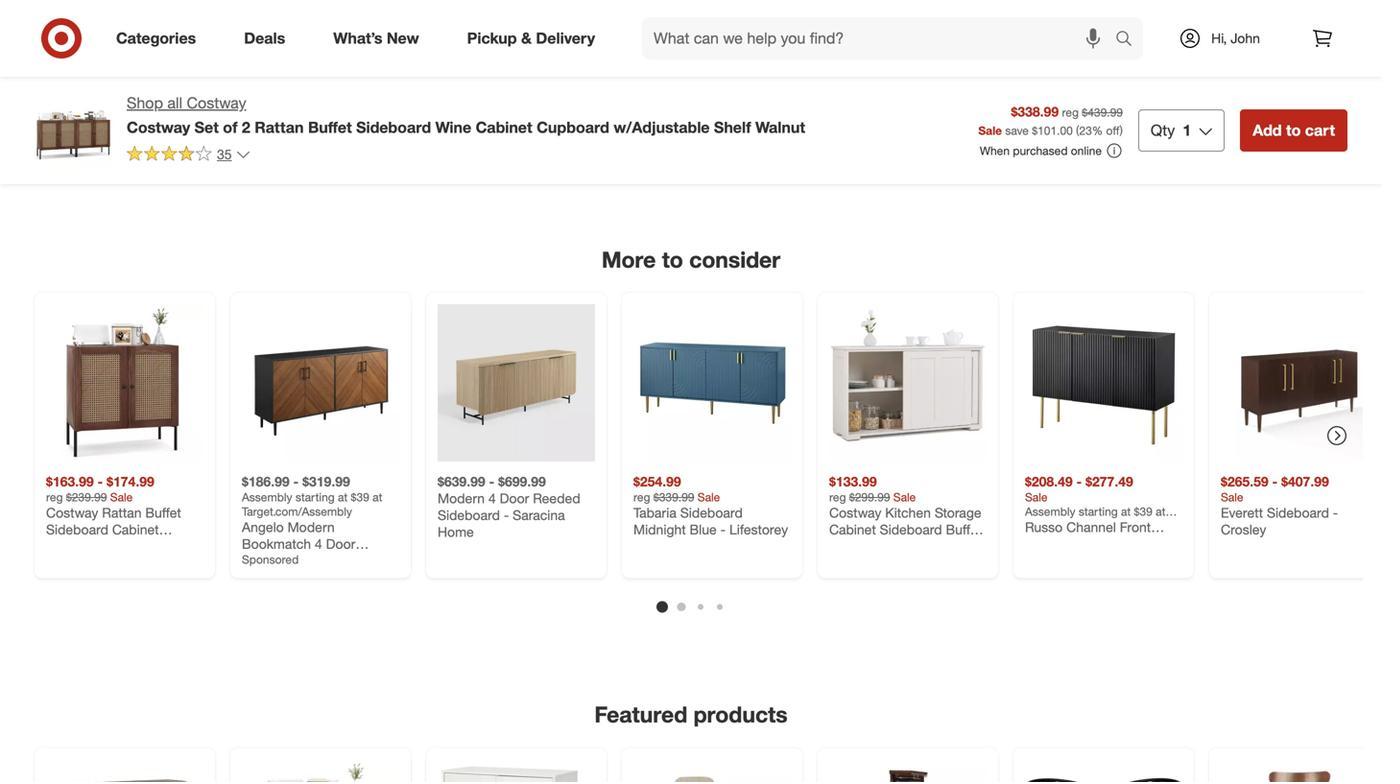 Task type: vqa. For each thing, say whether or not it's contained in the screenshot.
results
no



Task type: locate. For each thing, give the bounding box(es) containing it.
reg inside $338.99 reg $439.99 sale save $ 101.00 ( 23 % off )
[[1062, 105, 1079, 120]]

1
[[1183, 121, 1191, 140]]

hyperice hypervolt 2 percussion massage device - silver
[[438, 7, 565, 58]]

midnight
[[633, 521, 686, 538]]

reg left $299.99
[[829, 490, 846, 505]]

sale inside $338.99 reg $439.99 sale save $ 101.00 ( 23 % off )
[[978, 123, 1002, 138]]

care
[[883, 23, 906, 37]]

$639.99
[[438, 473, 485, 490]]

reg
[[46, 7, 63, 22], [1062, 105, 1079, 120], [46, 490, 63, 505], [633, 490, 650, 505], [829, 490, 846, 505]]

what's
[[333, 29, 382, 48]]

1 vertical spatial of
[[223, 118, 237, 137]]

2 therabody from the left
[[242, 22, 307, 38]]

- inside therabody theragun relief - sand
[[279, 38, 285, 55]]

0 vertical spatial cart
[[1073, 89, 1095, 104]]

qty
[[1151, 121, 1175, 140]]

sale right $299.99
[[893, 490, 916, 505]]

sale up blue
[[698, 490, 720, 505]]

$
[[1032, 123, 1038, 138]]

2 left rattan
[[242, 118, 250, 137]]

detergent
[[829, 56, 889, 73]]

saracina
[[513, 507, 565, 524]]

- right $265.59
[[1272, 473, 1278, 490]]

1 horizontal spatial add to cart
[[1253, 121, 1335, 140]]

sideboard inside $254.99 reg $339.99 sale tabaria sideboard midnight blue - lifestorey
[[680, 505, 743, 521]]

2 vertical spatial to
[[662, 246, 683, 273]]

1 horizontal spatial target
[[870, 8, 902, 23]]

1 vertical spatial to
[[1286, 121, 1301, 140]]

with right free
[[657, 22, 678, 36]]

+ right "(4k/uhd"
[[1169, 7, 1177, 24]]

hi, john
[[1211, 30, 1260, 47]]

1 horizontal spatial therabody
[[242, 22, 307, 38]]

$186.99 - $319.99 assembly starting at $39 at target.com/assembly
[[242, 473, 382, 519]]

- right blue
[[720, 521, 726, 538]]

0 horizontal spatial add to cart button
[[1025, 81, 1104, 112]]

1 horizontal spatial 2
[[558, 7, 565, 24]]

0 vertical spatial add to cart
[[1034, 89, 1095, 104]]

0 vertical spatial costway
[[187, 94, 246, 112]]

sale up crosley
[[1221, 490, 1243, 505]]

0 vertical spatial add
[[1034, 89, 1056, 104]]

1 vertical spatial 2
[[242, 118, 250, 137]]

reg up '('
[[1062, 105, 1079, 120]]

1 horizontal spatial at
[[373, 490, 382, 505]]

$299.99
[[849, 490, 890, 505]]

1 vertical spatial cart
[[1305, 121, 1335, 140]]

0 horizontal spatial cart
[[1073, 89, 1095, 104]]

cupboard
[[537, 118, 609, 137]]

sale inside "$163.99 - $174.99 reg $239.99 sale"
[[110, 490, 133, 505]]

35
[[217, 146, 232, 163]]

$338.99 reg $439.99 sale save $ 101.00 ( 23 % off )
[[978, 103, 1123, 138]]

reg left $339.99
[[633, 490, 650, 505]]

1 horizontal spatial to
[[1059, 89, 1070, 104]]

1 vertical spatial add
[[1253, 121, 1282, 140]]

at
[[338, 490, 348, 505], [373, 490, 382, 505]]

0 vertical spatial to
[[1059, 89, 1070, 104]]

odor
[[935, 23, 966, 39]]

- left sand
[[279, 38, 285, 55]]

$208.49
[[1025, 473, 1073, 490]]

2 horizontal spatial +
[[1169, 7, 1177, 24]]

1 horizontal spatial with
[[763, 53, 788, 70]]

home
[[438, 524, 474, 541]]

sale inside $254.99 reg $339.99 sale tabaria sideboard midnight blue - lifestorey
[[698, 490, 720, 505]]

of inside try 3 months of fitness+ for free with target circle apple watch series 8 gps aluminum case with sport band
[[703, 7, 713, 22]]

$50
[[829, 23, 848, 37]]

of right set
[[223, 118, 237, 137]]

sale inside $133.99 reg $299.99 sale
[[893, 490, 916, 505]]

blanchard spindle side chair (set of 2) - black - safavieh image
[[1025, 760, 1182, 782]]

to
[[1059, 89, 1070, 104], [1286, 121, 1301, 140], [662, 246, 683, 273]]

2 horizontal spatial with
[[952, 8, 973, 23]]

sale up when
[[978, 123, 1002, 138]]

$339.99
[[653, 490, 694, 505]]

&
[[521, 29, 532, 48]]

eluxury oliver upholstered leather counter height stool with metal base image
[[633, 760, 791, 782]]

$199.99
[[66, 7, 107, 22]]

categories
[[116, 29, 196, 48]]

therabody
[[46, 22, 111, 38], [242, 22, 307, 38]]

with inside $15 target giftcard with $50 home care purchase
[[952, 8, 973, 23]]

pickup & delivery link
[[451, 17, 619, 60]]

+ right oxi
[[924, 23, 932, 39]]

- inside $254.99 reg $339.99 sale tabaria sideboard midnight blue - lifestorey
[[720, 521, 726, 538]]

with right 8
[[763, 53, 788, 70]]

- right 4
[[504, 507, 509, 524]]

reg inside reg $199.99 therabody smartgoggles eye mask massager
[[46, 7, 63, 22]]

door
[[500, 490, 529, 507]]

modern 4 door reeded sideboard - saracina home image
[[438, 304, 595, 462]]

sideboard
[[356, 118, 431, 137], [680, 505, 743, 521], [1267, 505, 1329, 521], [438, 507, 500, 524]]

sale right $239.99
[[110, 490, 133, 505]]

of left circle
[[703, 7, 713, 22]]

off
[[1106, 123, 1120, 138]]

0 vertical spatial of
[[703, 7, 713, 22]]

sale for $133.99
[[893, 490, 916, 505]]

costway up set
[[187, 94, 246, 112]]

$265.59 - $407.99 sale everett sideboard - crosley
[[1221, 473, 1338, 538]]

therabody theragun relief - sand link
[[242, 0, 399, 55]]

therabody theragun relief - sand
[[242, 22, 367, 55]]

sponsored
[[242, 553, 299, 567]]

oppenheimer
[[1025, 7, 1108, 24]]

- right $208.49
[[1076, 473, 1082, 490]]

+ right ray on the right top
[[1072, 24, 1080, 41]]

0 horizontal spatial to
[[662, 246, 683, 273]]

costway down shop at the left top
[[127, 118, 190, 137]]

tide
[[829, 23, 855, 39]]

1 therabody from the left
[[46, 22, 111, 38]]

modern
[[438, 490, 485, 507]]

add
[[1034, 89, 1056, 104], [1253, 121, 1282, 140]]

reg inside $254.99 reg $339.99 sale tabaria sideboard midnight blue - lifestorey
[[633, 490, 650, 505]]

2 inside shop all costway costway set of 2 rattan buffet sideboard wine cabinet cupboard w/adjustable shelf walnut
[[242, 118, 250, 137]]

target inside $15 target giftcard with $50 home care purchase
[[870, 8, 902, 23]]

tabaria sideboard midnight blue - lifestorey image
[[633, 304, 791, 462]]

try 3 months of fitness+ for free with target circle apple watch series 8 gps aluminum case with sport band
[[633, 7, 788, 86]]

0 horizontal spatial +
[[924, 23, 932, 39]]

sale left $277.49
[[1025, 490, 1048, 505]]

device
[[438, 41, 479, 58]]

sale inside "$208.49 - $277.49 sale"
[[1025, 490, 1048, 505]]

reg left $199.99
[[46, 7, 63, 22]]

costway rattan buffet sideboard cabinet cupboard w/ adjustable shelf oak image
[[242, 760, 399, 782]]

at right $39
[[373, 490, 382, 505]]

delivery
[[536, 29, 595, 48]]

costway kitchen storage cabinet sideboard buffet cupboard wood sliding door pantry white image
[[829, 304, 987, 462]]

$239.99
[[66, 490, 107, 505]]

0 horizontal spatial of
[[223, 118, 237, 137]]

$174.99
[[107, 473, 154, 490]]

all
[[167, 94, 182, 112]]

- left silver
[[482, 41, 488, 58]]

series
[[714, 36, 752, 53]]

0 horizontal spatial at
[[338, 490, 348, 505]]

deals
[[244, 29, 285, 48]]

sideboard inside shop all costway costway set of 2 rattan buffet sideboard wine cabinet cupboard w/adjustable shelf walnut
[[356, 118, 431, 137]]

- right $163.99
[[97, 473, 103, 490]]

add to cart
[[1034, 89, 1095, 104], [1253, 121, 1335, 140]]

(4k/uhd
[[1111, 7, 1165, 24]]

2 up the delivery
[[558, 7, 565, 24]]

23
[[1079, 123, 1092, 138]]

$699.99
[[498, 473, 546, 490]]

hyperice hypervolt 2 percussion massage device - silver link
[[438, 0, 595, 58]]

reg for $133.99
[[829, 490, 846, 505]]

0 horizontal spatial 2
[[242, 118, 250, 137]]

massage
[[508, 24, 562, 41]]

101.00
[[1038, 123, 1073, 138]]

0 horizontal spatial target
[[681, 22, 713, 36]]

assembly
[[242, 490, 292, 505]]

circle
[[716, 22, 745, 36]]

oppenheimer (4k/uhd + blu-ray + digital) link
[[1025, 0, 1182, 41]]

sale for $338.99
[[978, 123, 1002, 138]]

1 horizontal spatial +
[[1072, 24, 1080, 41]]

1 horizontal spatial of
[[703, 7, 713, 22]]

1 vertical spatial costway
[[127, 118, 190, 137]]

0 vertical spatial 2
[[558, 7, 565, 24]]

band
[[671, 70, 703, 86]]

sale inside $265.59 - $407.99 sale everett sideboard - crosley
[[1221, 490, 1243, 505]]

cart for the right add to cart button
[[1305, 121, 1335, 140]]

sport
[[633, 70, 667, 86]]

image of costway set of 2 rattan buffet sideboard wine cabinet cupboard w/adjustable shelf walnut image
[[35, 92, 111, 169]]

reg inside $133.99 reg $299.99 sale
[[829, 490, 846, 505]]

of inside shop all costway costway set of 2 rattan buffet sideboard wine cabinet cupboard w/adjustable shelf walnut
[[223, 118, 237, 137]]

- inside "$163.99 - $174.99 reg $239.99 sale"
[[97, 473, 103, 490]]

qty 1
[[1151, 121, 1191, 140]]

with
[[952, 8, 973, 23], [657, 22, 678, 36], [763, 53, 788, 70]]

gps
[[633, 53, 661, 70]]

$639.99 - $699.99 modern 4 door reeded sideboard - saracina home
[[438, 473, 580, 541]]

$254.99
[[633, 473, 681, 490]]

target inside try 3 months of fitness+ for free with target circle apple watch series 8 gps aluminum case with sport band
[[681, 22, 713, 36]]

watch
[[672, 36, 710, 53]]

deals link
[[228, 17, 309, 60]]

try
[[633, 7, 648, 22]]

rattan
[[255, 118, 304, 137]]

1 horizontal spatial cart
[[1305, 121, 1335, 140]]

categories link
[[100, 17, 220, 60]]

$265.59
[[1221, 473, 1268, 490]]

add up $
[[1034, 89, 1056, 104]]

reg left $239.99
[[46, 490, 63, 505]]

What can we help you find? suggestions appear below search field
[[642, 17, 1120, 60]]

0 horizontal spatial add
[[1034, 89, 1056, 104]]

eye
[[46, 38, 68, 55]]

add right 1
[[1253, 121, 1282, 140]]

home source corner bar unit with two glass shelves, built-in wine rack, and lower glass cabinet image
[[829, 760, 987, 782]]

$163.99
[[46, 473, 94, 490]]

0 horizontal spatial therabody
[[46, 22, 111, 38]]

with right giftcard
[[952, 8, 973, 23]]

at left $39
[[338, 490, 348, 505]]

- up target.com/assembly
[[293, 473, 299, 490]]



Task type: describe. For each thing, give the bounding box(es) containing it.
wine
[[435, 118, 471, 137]]

$15 target giftcard with $50 home care purchase
[[829, 8, 973, 37]]

apple
[[633, 36, 668, 53]]

more to consider
[[602, 246, 780, 273]]

featured
[[594, 701, 687, 728]]

smartgoggles
[[115, 22, 202, 38]]

laundry
[[893, 39, 942, 56]]

therabody inside reg $199.99 therabody smartgoggles eye mask massager
[[46, 22, 111, 38]]

$319.99
[[302, 473, 350, 490]]

for
[[763, 7, 777, 22]]

hypervolt
[[496, 7, 554, 24]]

therabody inside therabody theragun relief - sand
[[242, 22, 307, 38]]

purchased
[[1013, 144, 1068, 158]]

online
[[1071, 144, 1102, 158]]

lucca retro dining chair (set of 2) - walnut/black - safavieh image
[[1221, 760, 1378, 782]]

%
[[1092, 123, 1103, 138]]

russo channel front sideboard - lifestorey image
[[1025, 304, 1182, 462]]

massager
[[108, 38, 167, 55]]

8
[[755, 36, 763, 53]]

2 horizontal spatial to
[[1286, 121, 1301, 140]]

reg for $254.99
[[633, 490, 650, 505]]

+ inside the 'tide liquid oxi + odor eliminator laundry detergent'
[[924, 23, 932, 39]]

sale for $265.59
[[1221, 490, 1243, 505]]

1 at from the left
[[338, 490, 348, 505]]

everett
[[1221, 505, 1263, 521]]

tide liquid oxi + odor eliminator laundry detergent
[[829, 23, 966, 73]]

aluminum
[[665, 53, 725, 70]]

sale for $254.99
[[698, 490, 720, 505]]

angelo modern bookmatch 4 door sideboard - saracina home image
[[242, 304, 399, 462]]

sideboard inside $639.99 - $699.99 modern 4 door reeded sideboard - saracina home
[[438, 507, 500, 524]]

reg $199.99 therabody smartgoggles eye mask massager
[[46, 7, 202, 55]]

target.com/assembly
[[242, 505, 352, 519]]

pickup & delivery
[[467, 29, 595, 48]]

oppenheimer (4k/uhd + blu-ray + digital)
[[1025, 7, 1177, 41]]

pickup
[[467, 29, 517, 48]]

$186.99
[[242, 473, 290, 490]]

sale for $208.49
[[1025, 490, 1048, 505]]

giftcard
[[905, 8, 948, 23]]

costway rattan buffet sideboard cabinet cupboard w/ adjustable shelf image
[[46, 304, 203, 462]]

consider
[[689, 246, 780, 273]]

when purchased online
[[980, 144, 1102, 158]]

shop
[[127, 94, 163, 112]]

)
[[1120, 123, 1123, 138]]

$133.99 reg $299.99 sale
[[829, 473, 916, 505]]

what's new
[[333, 29, 419, 48]]

fitness+
[[716, 7, 760, 22]]

3
[[652, 7, 658, 22]]

- right crosley
[[1333, 505, 1338, 521]]

save
[[1005, 123, 1029, 138]]

walnut
[[755, 118, 805, 137]]

ray
[[1050, 24, 1068, 41]]

1 horizontal spatial add
[[1253, 121, 1282, 140]]

cart for add to cart button to the left
[[1073, 89, 1095, 104]]

$39
[[351, 490, 369, 505]]

1 horizontal spatial add to cart button
[[1240, 109, 1347, 152]]

liquid
[[859, 23, 896, 39]]

percussion
[[438, 24, 504, 41]]

- inside $186.99 - $319.99 assembly starting at $39 at target.com/assembly
[[293, 473, 299, 490]]

buffet
[[308, 118, 352, 137]]

$133.99
[[829, 473, 877, 490]]

home source jill zarin bar cabinet with two curved glass doors in stone grey finish image
[[46, 760, 203, 782]]

everett sideboard - crosley image
[[1221, 304, 1378, 462]]

sand
[[288, 38, 320, 55]]

hyperice
[[438, 7, 492, 24]]

search
[[1107, 31, 1153, 49]]

products
[[694, 701, 788, 728]]

mask
[[72, 38, 104, 55]]

- inside hyperice hypervolt 2 percussion massage device - silver
[[482, 41, 488, 58]]

purchase
[[909, 23, 957, 37]]

1 vertical spatial add to cart
[[1253, 121, 1335, 140]]

shelf
[[714, 118, 751, 137]]

$277.49
[[1086, 473, 1133, 490]]

shop all costway costway set of 2 rattan buffet sideboard wine cabinet cupboard w/adjustable shelf walnut
[[127, 94, 805, 137]]

$208.49 - $277.49 sale
[[1025, 473, 1133, 505]]

what's new link
[[317, 17, 443, 60]]

search button
[[1107, 17, 1153, 63]]

35 link
[[127, 145, 251, 167]]

2 inside hyperice hypervolt 2 percussion massage device - silver
[[558, 7, 565, 24]]

starting
[[295, 490, 335, 505]]

digital)
[[1083, 24, 1125, 41]]

cabinet
[[476, 118, 532, 137]]

2 at from the left
[[373, 490, 382, 505]]

home source white console bar cabinet with half moon handles image
[[438, 760, 595, 782]]

silver
[[491, 41, 524, 58]]

eliminator
[[829, 39, 889, 56]]

- inside "$208.49 - $277.49 sale"
[[1076, 473, 1082, 490]]

- left door at the left bottom of the page
[[489, 473, 495, 490]]

$163.99 - $174.99 reg $239.99 sale
[[46, 473, 154, 505]]

$439.99
[[1082, 105, 1123, 120]]

sideboard inside $265.59 - $407.99 sale everett sideboard - crosley
[[1267, 505, 1329, 521]]

0 horizontal spatial add to cart
[[1034, 89, 1095, 104]]

featured products
[[594, 701, 788, 728]]

reg inside "$163.99 - $174.99 reg $239.99 sale"
[[46, 490, 63, 505]]

more
[[602, 246, 656, 273]]

reg for $338.99
[[1062, 105, 1079, 120]]

john
[[1231, 30, 1260, 47]]

$407.99
[[1281, 473, 1329, 490]]

tabaria
[[633, 505, 677, 521]]

0 horizontal spatial with
[[657, 22, 678, 36]]

new
[[387, 29, 419, 48]]

relief
[[242, 38, 276, 55]]



